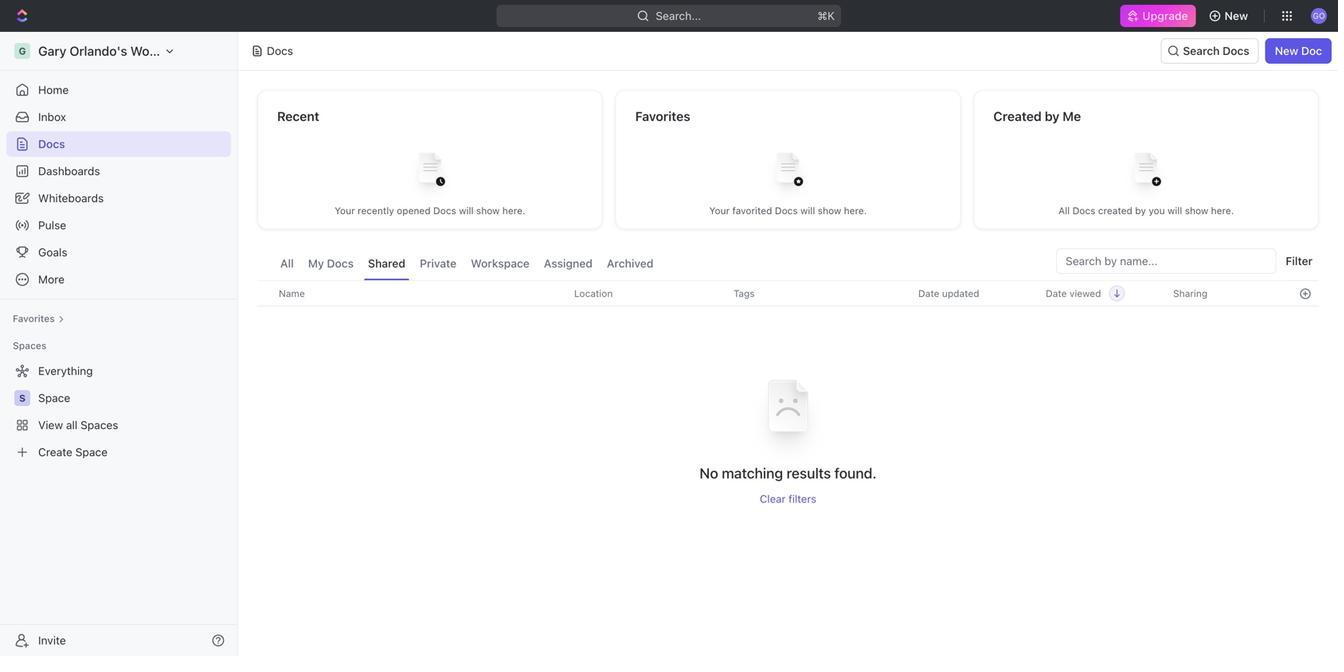 Task type: locate. For each thing, give the bounding box(es) containing it.
2 horizontal spatial will
[[1168, 205, 1183, 216]]

0 horizontal spatial your
[[335, 205, 355, 216]]

everything link
[[6, 359, 228, 384]]

new
[[1225, 9, 1249, 22], [1275, 44, 1299, 57]]

assigned
[[544, 257, 593, 270]]

1 horizontal spatial spaces
[[81, 419, 118, 432]]

show up workspace button
[[476, 205, 500, 216]]

goals link
[[6, 240, 231, 265]]

1 vertical spatial spaces
[[81, 419, 118, 432]]

all
[[66, 419, 78, 432]]

your favorited docs will show here.
[[710, 205, 867, 216]]

date for date updated
[[919, 288, 940, 299]]

0 horizontal spatial date
[[919, 288, 940, 299]]

date inside date updated "button"
[[919, 288, 940, 299]]

tree
[[6, 359, 231, 465]]

all for all
[[280, 257, 294, 270]]

2 show from the left
[[818, 205, 842, 216]]

my docs button
[[304, 249, 358, 280]]

new button
[[1203, 3, 1258, 29]]

1 vertical spatial new
[[1275, 44, 1299, 57]]

2 horizontal spatial here.
[[1212, 205, 1234, 216]]

tree containing everything
[[6, 359, 231, 465]]

clear filters
[[760, 493, 817, 506]]

all left created
[[1059, 205, 1070, 216]]

0 horizontal spatial will
[[459, 205, 474, 216]]

date viewed button
[[1037, 281, 1125, 306]]

view all spaces link
[[6, 413, 228, 438]]

1 vertical spatial by
[[1136, 205, 1146, 216]]

your
[[335, 205, 355, 216], [710, 205, 730, 216]]

0 horizontal spatial favorites
[[13, 313, 55, 324]]

0 horizontal spatial new
[[1225, 9, 1249, 22]]

1 vertical spatial workspace
[[471, 257, 530, 270]]

location
[[574, 288, 613, 299]]

Search by name... text field
[[1066, 249, 1267, 273]]

shared button
[[364, 249, 410, 280]]

docs right my
[[327, 257, 354, 270]]

new doc
[[1275, 44, 1323, 57]]

0 horizontal spatial show
[[476, 205, 500, 216]]

docs right favorited
[[775, 205, 798, 216]]

by
[[1045, 109, 1060, 124], [1136, 205, 1146, 216]]

docs inside my docs button
[[327, 257, 354, 270]]

more button
[[6, 267, 231, 292]]

space down view all spaces at left bottom
[[75, 446, 108, 459]]

filters
[[789, 493, 817, 506]]

1 here. from the left
[[503, 205, 525, 216]]

0 vertical spatial spaces
[[13, 340, 47, 351]]

docs
[[267, 44, 293, 57], [1223, 44, 1250, 57], [38, 137, 65, 151], [433, 205, 456, 216], [775, 205, 798, 216], [1073, 205, 1096, 216], [327, 257, 354, 270]]

spaces right all
[[81, 419, 118, 432]]

space, , element
[[14, 390, 30, 406]]

spaces down favorites button
[[13, 340, 47, 351]]

search docs
[[1183, 44, 1250, 57]]

your left favorited
[[710, 205, 730, 216]]

tags
[[734, 288, 755, 299]]

date updated
[[919, 288, 980, 299]]

invite
[[38, 634, 66, 647]]

shared
[[368, 257, 406, 270]]

me
[[1063, 109, 1081, 124]]

dashboards link
[[6, 159, 231, 184]]

new left doc
[[1275, 44, 1299, 57]]

tab list containing all
[[276, 249, 658, 280]]

all left my
[[280, 257, 294, 270]]

tab list
[[276, 249, 658, 280]]

0 vertical spatial by
[[1045, 109, 1060, 124]]

1 horizontal spatial show
[[818, 205, 842, 216]]

will right you
[[1168, 205, 1183, 216]]

1 will from the left
[[459, 205, 474, 216]]

new inside button
[[1225, 9, 1249, 22]]

create space link
[[6, 440, 228, 465]]

created by me
[[994, 109, 1081, 124]]

spaces
[[13, 340, 47, 351], [81, 419, 118, 432]]

filter
[[1286, 255, 1313, 268]]

workspace right "private"
[[471, 257, 530, 270]]

inbox link
[[6, 104, 231, 130]]

1 horizontal spatial here.
[[844, 205, 867, 216]]

docs inside 'search docs' button
[[1223, 44, 1250, 57]]

0 horizontal spatial by
[[1045, 109, 1060, 124]]

1 your from the left
[[335, 205, 355, 216]]

inbox
[[38, 110, 66, 123]]

will
[[459, 205, 474, 216], [801, 205, 815, 216], [1168, 205, 1183, 216]]

workspace up home link
[[130, 43, 197, 59]]

here.
[[503, 205, 525, 216], [844, 205, 867, 216], [1212, 205, 1234, 216]]

gary orlando's workspace, , element
[[14, 43, 30, 59]]

2 horizontal spatial show
[[1185, 205, 1209, 216]]

docs up recent
[[267, 44, 293, 57]]

workspace
[[130, 43, 197, 59], [471, 257, 530, 270]]

docs link
[[6, 131, 231, 157]]

date
[[919, 288, 940, 299], [1046, 288, 1067, 299]]

1 vertical spatial all
[[280, 257, 294, 270]]

workspace inside sidebar navigation
[[130, 43, 197, 59]]

by left you
[[1136, 205, 1146, 216]]

no data image
[[741, 359, 836, 464]]

docs left created
[[1073, 205, 1096, 216]]

1 horizontal spatial new
[[1275, 44, 1299, 57]]

space inside 'link'
[[75, 446, 108, 459]]

no matching results found. table
[[257, 280, 1319, 506]]

spaces inside tree
[[81, 419, 118, 432]]

no favorited docs image
[[757, 141, 820, 204]]

search docs button
[[1161, 38, 1259, 64]]

space
[[38, 392, 70, 405], [75, 446, 108, 459]]

date left the "updated"
[[919, 288, 940, 299]]

0 vertical spatial workspace
[[130, 43, 197, 59]]

your left recently
[[335, 205, 355, 216]]

0 horizontal spatial here.
[[503, 205, 525, 216]]

all button
[[276, 249, 298, 280]]

0 vertical spatial favorites
[[636, 109, 691, 124]]

row containing name
[[257, 280, 1319, 307]]

show right you
[[1185, 205, 1209, 216]]

goals
[[38, 246, 67, 259]]

new doc button
[[1266, 38, 1332, 64]]

create
[[38, 446, 72, 459]]

dashboards
[[38, 165, 100, 178]]

1 horizontal spatial your
[[710, 205, 730, 216]]

1 horizontal spatial will
[[801, 205, 815, 216]]

all for all docs created by you will show here.
[[1059, 205, 1070, 216]]

show
[[476, 205, 500, 216], [818, 205, 842, 216], [1185, 205, 1209, 216]]

will right the opened
[[459, 205, 474, 216]]

pulse link
[[6, 213, 231, 238]]

1 vertical spatial favorites
[[13, 313, 55, 324]]

all inside button
[[280, 257, 294, 270]]

view
[[38, 419, 63, 432]]

sharing
[[1174, 288, 1208, 299]]

space up 'view' on the bottom of the page
[[38, 392, 70, 405]]

no
[[700, 465, 718, 482]]

0 horizontal spatial all
[[280, 257, 294, 270]]

2 your from the left
[[710, 205, 730, 216]]

0 vertical spatial all
[[1059, 205, 1070, 216]]

1 horizontal spatial space
[[75, 446, 108, 459]]

by left me
[[1045, 109, 1060, 124]]

0 vertical spatial space
[[38, 392, 70, 405]]

1 horizontal spatial date
[[1046, 288, 1067, 299]]

1 vertical spatial space
[[75, 446, 108, 459]]

⌘k
[[818, 9, 835, 22]]

1 horizontal spatial all
[[1059, 205, 1070, 216]]

date left 'viewed'
[[1046, 288, 1067, 299]]

new inside button
[[1275, 44, 1299, 57]]

row
[[257, 280, 1319, 307]]

no matching results found. row
[[257, 359, 1319, 506]]

will down no favorited docs image
[[801, 205, 815, 216]]

1 date from the left
[[919, 288, 940, 299]]

0 horizontal spatial workspace
[[130, 43, 197, 59]]

archived
[[607, 257, 654, 270]]

favorites
[[636, 109, 691, 124], [13, 313, 55, 324]]

search...
[[656, 9, 702, 22]]

gary
[[38, 43, 66, 59]]

clear filters button
[[760, 493, 817, 506]]

0 horizontal spatial spaces
[[13, 340, 47, 351]]

you
[[1149, 205, 1165, 216]]

0 vertical spatial new
[[1225, 9, 1249, 22]]

new up search docs
[[1225, 9, 1249, 22]]

0 horizontal spatial space
[[38, 392, 70, 405]]

sidebar navigation
[[0, 32, 241, 657]]

docs down inbox
[[38, 137, 65, 151]]

date for date viewed
[[1046, 288, 1067, 299]]

show down no favorited docs image
[[818, 205, 842, 216]]

your for recent
[[335, 205, 355, 216]]

whiteboards link
[[6, 186, 231, 211]]

docs right search
[[1223, 44, 1250, 57]]

search
[[1183, 44, 1220, 57]]

space link
[[38, 386, 228, 411]]

date inside the "date viewed" button
[[1046, 288, 1067, 299]]

1 horizontal spatial workspace
[[471, 257, 530, 270]]

found.
[[835, 465, 877, 482]]

all
[[1059, 205, 1070, 216], [280, 257, 294, 270]]

2 date from the left
[[1046, 288, 1067, 299]]

no matching results found.
[[700, 465, 877, 482]]



Task type: vqa. For each thing, say whether or not it's contained in the screenshot.


Task type: describe. For each thing, give the bounding box(es) containing it.
view all spaces
[[38, 419, 118, 432]]

3 will from the left
[[1168, 205, 1183, 216]]

clear
[[760, 493, 786, 506]]

new for new doc
[[1275, 44, 1299, 57]]

everything
[[38, 365, 93, 378]]

date viewed
[[1046, 288, 1101, 299]]

workspace button
[[467, 249, 534, 280]]

your for favorites
[[710, 205, 730, 216]]

workspace inside button
[[471, 257, 530, 270]]

recently
[[358, 205, 394, 216]]

go
[[1313, 11, 1326, 20]]

recent
[[277, 109, 319, 124]]

updated
[[942, 288, 980, 299]]

created
[[994, 109, 1042, 124]]

create space
[[38, 446, 108, 459]]

all docs created by you will show here.
[[1059, 205, 1234, 216]]

favorites button
[[6, 309, 71, 328]]

1 show from the left
[[476, 205, 500, 216]]

my docs
[[308, 257, 354, 270]]

my
[[308, 257, 324, 270]]

tree inside sidebar navigation
[[6, 359, 231, 465]]

whiteboards
[[38, 192, 104, 205]]

home
[[38, 83, 69, 96]]

1 horizontal spatial by
[[1136, 205, 1146, 216]]

your recently opened docs will show here.
[[335, 205, 525, 216]]

2 will from the left
[[801, 205, 815, 216]]

no recent docs image
[[398, 141, 462, 204]]

viewed
[[1070, 288, 1101, 299]]

orlando's
[[70, 43, 127, 59]]

pulse
[[38, 219, 66, 232]]

no created by me docs image
[[1115, 141, 1179, 204]]

3 here. from the left
[[1212, 205, 1234, 216]]

assigned button
[[540, 249, 597, 280]]

filter button
[[1280, 249, 1319, 274]]

home link
[[6, 77, 231, 103]]

2 here. from the left
[[844, 205, 867, 216]]

go button
[[1307, 3, 1332, 29]]

private
[[420, 257, 457, 270]]

archived button
[[603, 249, 658, 280]]

private button
[[416, 249, 461, 280]]

1 horizontal spatial favorites
[[636, 109, 691, 124]]

g
[[19, 45, 26, 57]]

s
[[19, 393, 26, 404]]

doc
[[1302, 44, 1323, 57]]

3 show from the left
[[1185, 205, 1209, 216]]

upgrade
[[1143, 9, 1188, 22]]

favorites inside button
[[13, 313, 55, 324]]

gary orlando's workspace
[[38, 43, 197, 59]]

more
[[38, 273, 65, 286]]

docs right the opened
[[433, 205, 456, 216]]

created
[[1099, 205, 1133, 216]]

date updated button
[[909, 281, 989, 306]]

opened
[[397, 205, 431, 216]]

results
[[787, 465, 831, 482]]

favorited
[[733, 205, 772, 216]]

upgrade link
[[1121, 5, 1196, 27]]

docs inside sidebar navigation
[[38, 137, 65, 151]]

name
[[279, 288, 305, 299]]

new for new
[[1225, 9, 1249, 22]]

matching
[[722, 465, 783, 482]]

filter button
[[1280, 249, 1319, 274]]



